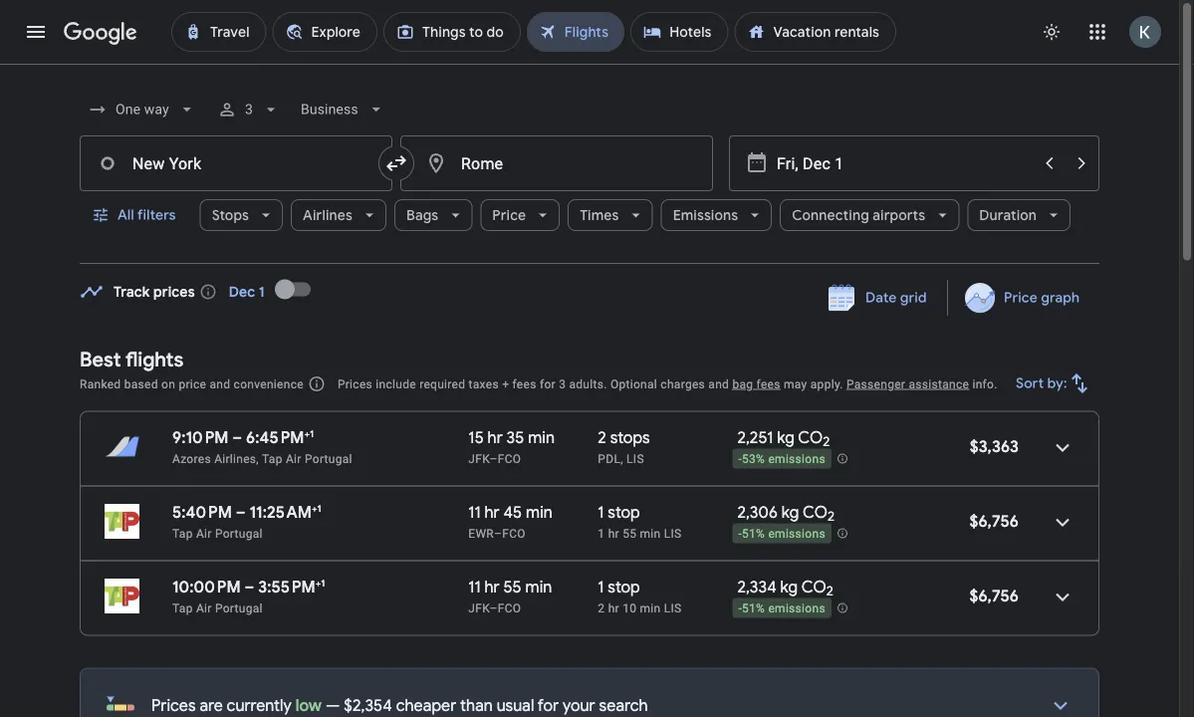 Task type: vqa. For each thing, say whether or not it's contained in the screenshot.
second the 1 stop flight. ELEMENT from the top
yes



Task type: describe. For each thing, give the bounding box(es) containing it.
min for 11 hr 55 min
[[526, 577, 552, 597]]

co for 2,251
[[798, 427, 823, 448]]

10:00 pm – 3:55 pm + 1
[[172, 577, 325, 597]]

min inside 1 stop 2 hr 10 min lis
[[640, 601, 661, 615]]

main menu image
[[24, 20, 48, 44]]

+ for 6:45 pm
[[304, 427, 310, 440]]

taxes
[[469, 377, 499, 391]]

6:45 pm
[[246, 427, 304, 448]]

2,334 kg co 2
[[738, 577, 834, 600]]

51% for 2,334
[[742, 602, 765, 616]]

date
[[866, 289, 897, 307]]

price graph button
[[952, 280, 1096, 316]]

bag fees button
[[733, 377, 781, 391]]

2 for 2,306
[[828, 508, 835, 525]]

1 down total duration 11 hr 45 min. element
[[598, 527, 605, 540]]

leaves newark liberty international airport at 5:40 pm on friday, december 1 and arrives at leonardo da vinci–fiumicino airport at 11:25 am on saturday, december 2. element
[[172, 502, 321, 523]]

sort
[[1016, 375, 1045, 393]]

—
[[326, 695, 340, 716]]

by:
[[1048, 375, 1068, 393]]

airlines button
[[291, 191, 387, 239]]

usual
[[497, 695, 534, 716]]

azores airlines, tap air portugal
[[172, 452, 352, 466]]

ranked based on price and convenience
[[80, 377, 304, 391]]

+ for 11:25 am
[[312, 502, 317, 515]]

airlines,
[[214, 452, 259, 466]]

best flights main content
[[80, 266, 1100, 717]]

cheaper
[[396, 695, 457, 716]]

airlines
[[303, 206, 353, 224]]

$3,363
[[970, 436, 1019, 457]]

portugal for 11:25 am
[[215, 527, 263, 540]]

1 inside 10:00 pm – 3:55 pm + 1
[[321, 577, 325, 589]]

flight details. leaves john f. kennedy international airport at 10:00 pm on friday, december 1 and arrives at leonardo da vinci–fiumicino airport at 3:55 pm on saturday, december 2. image
[[1039, 573, 1087, 621]]

none search field containing all filters
[[80, 86, 1100, 264]]

3 inside popup button
[[245, 101, 253, 118]]

hr inside 1 stop 1 hr 55 min lis
[[608, 527, 620, 540]]

currently
[[227, 695, 292, 716]]

Arrival time: 6:45 PM on  Saturday, December 2. text field
[[246, 427, 314, 448]]

price graph
[[1004, 289, 1080, 307]]

– inside the "15 hr 35 min jfk – fco"
[[490, 452, 498, 466]]

change appearance image
[[1028, 8, 1076, 56]]

bag
[[733, 377, 753, 391]]

51% for 2,306
[[742, 527, 765, 541]]

fco for 55
[[498, 601, 521, 615]]

1 inside the find the best price 'region'
[[259, 283, 265, 301]]

prices are currently low — $2,354 cheaper than usual for your search
[[151, 695, 648, 716]]

10:00 pm
[[172, 577, 241, 597]]

hr for 15 hr 35 min
[[488, 427, 503, 448]]

search
[[599, 695, 648, 716]]

date grid
[[866, 289, 927, 307]]

kg for 2,334
[[781, 577, 798, 597]]

layover (1 of 2) is a 1 hr 50 min layover at aeroporto joão paulo ii in ponta delgada. layover (2 of 2) is a 2 hr 50 min layover at humberto delgado airport in lisbon. element
[[598, 451, 728, 467]]

stop for 11 hr 45 min
[[608, 502, 640, 523]]

2 for 2,251
[[823, 434, 830, 451]]

5:40 pm – 11:25 am + 1
[[172, 502, 321, 523]]

swap origin and destination. image
[[385, 151, 408, 175]]

include
[[376, 377, 416, 391]]

flight details. leaves john f. kennedy international airport at 9:10 pm on friday, december 1 and arrives at leonardo da vinci–fiumicino airport at 6:45 pm on saturday, december 2. image
[[1039, 424, 1087, 472]]

connecting airports
[[792, 206, 926, 224]]

bags
[[407, 206, 439, 224]]

stop for 11 hr 55 min
[[608, 577, 640, 597]]

1 stop flight. element for 11 hr 45 min
[[598, 502, 640, 526]]

1 stop 2 hr 10 min lis
[[598, 577, 682, 615]]

learn more about ranking image
[[308, 375, 326, 393]]

best flights
[[80, 347, 184, 372]]

1 down the pdl
[[598, 502, 604, 523]]

35
[[507, 427, 524, 448]]

pdl
[[598, 452, 621, 466]]

find the best price region
[[80, 266, 1100, 332]]

sort by:
[[1016, 375, 1068, 393]]

10
[[623, 601, 637, 615]]

price
[[179, 377, 206, 391]]

graph
[[1041, 289, 1080, 307]]

hr inside 1 stop 2 hr 10 min lis
[[608, 601, 620, 615]]

all filters
[[118, 206, 176, 224]]

+ for 3:55 pm
[[316, 577, 321, 589]]

tap air portugal for 10:00 pm
[[172, 601, 263, 615]]

0 vertical spatial tap
[[262, 452, 283, 466]]

tap for 10:00 pm
[[172, 601, 193, 615]]

stops
[[212, 206, 249, 224]]

Arrival time: 11:25 AM on  Saturday, December 2. text field
[[249, 502, 321, 523]]

emissions for 2,306
[[769, 527, 826, 541]]

lis inside 2 stops pdl , lis
[[627, 452, 644, 466]]

airports
[[873, 206, 926, 224]]

2 for 2,334
[[827, 583, 834, 600]]

1 inside 5:40 pm – 11:25 am + 1
[[317, 502, 321, 515]]

$6,756 for 2,334
[[970, 586, 1019, 606]]

stops button
[[200, 191, 283, 239]]

Arrival time: 3:55 PM on  Saturday, December 2. text field
[[258, 577, 325, 597]]

layover (1 of 1) is a 2 hr 10 min layover at humberto delgado airport in lisbon. element
[[598, 600, 728, 616]]

prices for prices include required taxes + fees for 3 adults. optional charges and bag fees may apply. passenger assistance
[[338, 377, 373, 391]]

grid
[[901, 289, 927, 307]]

emissions
[[673, 206, 738, 224]]

azores
[[172, 452, 211, 466]]

prices
[[153, 283, 195, 301]]

9:10 pm – 6:45 pm + 1
[[172, 427, 314, 448]]

Departure time: 10:00 PM. text field
[[172, 577, 241, 597]]

more details image
[[1037, 682, 1085, 717]]

1 inside 9:10 pm – 6:45 pm + 1
[[310, 427, 314, 440]]

1 and from the left
[[210, 377, 230, 391]]

apply.
[[811, 377, 844, 391]]

best
[[80, 347, 121, 372]]

11 for 11 hr 45 min
[[469, 502, 481, 523]]

kg for 2,306
[[782, 502, 799, 523]]

hr for 11 hr 55 min
[[485, 577, 500, 597]]

stops
[[610, 427, 650, 448]]

$2,354
[[344, 695, 392, 716]]

2 stops pdl , lis
[[598, 427, 650, 466]]

2 inside 2 stops pdl , lis
[[598, 427, 607, 448]]

3363 US dollars text field
[[970, 436, 1019, 457]]

lis for 2,306
[[664, 527, 682, 540]]

11 hr 45 min ewr – fco
[[469, 502, 553, 540]]

kg for 2,251
[[777, 427, 795, 448]]

price button
[[481, 191, 560, 239]]

fco for 45
[[502, 527, 526, 540]]

emissions for 2,251
[[769, 452, 826, 466]]

connecting
[[792, 206, 870, 224]]

1 vertical spatial for
[[538, 695, 559, 716]]

– up airlines,
[[232, 427, 242, 448]]



Task type: locate. For each thing, give the bounding box(es) containing it.
2 left 10
[[598, 601, 605, 615]]

–
[[232, 427, 242, 448], [490, 452, 498, 466], [236, 502, 246, 523], [494, 527, 502, 540], [245, 577, 254, 597], [490, 601, 498, 615]]

prices left "are"
[[151, 695, 196, 716]]

prices for prices are currently low — $2,354 cheaper than usual for your search
[[151, 695, 196, 716]]

convenience
[[234, 377, 304, 391]]

charges
[[661, 377, 705, 391]]

portugal for 3:55 pm
[[215, 601, 263, 615]]

1 51% from the top
[[742, 527, 765, 541]]

passenger
[[847, 377, 906, 391]]

Departure time: 5:40 PM. text field
[[172, 502, 232, 523]]

1 horizontal spatial prices
[[338, 377, 373, 391]]

2 right 2,334
[[827, 583, 834, 600]]

1 vertical spatial -
[[739, 527, 742, 541]]

1 vertical spatial kg
[[782, 502, 799, 523]]

portugal down the "arrival time: 6:45 pm on  saturday, december 2." text box
[[305, 452, 352, 466]]

tap air portugal down departure time: 5:40 pm. text box
[[172, 527, 263, 540]]

co for 2,306
[[803, 502, 828, 523]]

2 and from the left
[[709, 377, 729, 391]]

1 vertical spatial 51%
[[742, 602, 765, 616]]

None text field
[[80, 135, 393, 191], [400, 135, 713, 191], [80, 135, 393, 191], [400, 135, 713, 191]]

jfk for 11
[[469, 601, 490, 615]]

2 up the pdl
[[598, 427, 607, 448]]

fco
[[498, 452, 521, 466], [502, 527, 526, 540], [498, 601, 521, 615]]

than
[[460, 695, 493, 716]]

jfk inside 11 hr 55 min jfk – fco
[[469, 601, 490, 615]]

1 stop flight. element
[[598, 502, 640, 526], [598, 577, 640, 600]]

1 vertical spatial stop
[[608, 577, 640, 597]]

stop up layover (1 of 1) is a 1 hr 55 min layover at humberto delgado airport in lisbon. element
[[608, 502, 640, 523]]

45
[[504, 502, 522, 523]]

- down 2,334
[[739, 602, 742, 616]]

and
[[210, 377, 230, 391], [709, 377, 729, 391]]

prices right learn more about ranking icon on the bottom of the page
[[338, 377, 373, 391]]

-51% emissions for 2,306
[[739, 527, 826, 541]]

2,251 kg co 2
[[738, 427, 830, 451]]

1 $6,756 from the top
[[970, 511, 1019, 532]]

1 jfk from the top
[[469, 452, 490, 466]]

filters
[[137, 206, 176, 224]]

min inside the "15 hr 35 min jfk – fco"
[[528, 427, 555, 448]]

hr inside the "15 hr 35 min jfk – fco"
[[488, 427, 503, 448]]

-51% emissions
[[739, 527, 826, 541], [739, 602, 826, 616]]

fees right taxes
[[513, 377, 537, 391]]

jfk for 15
[[469, 452, 490, 466]]

2 1 stop flight. element from the top
[[598, 577, 640, 600]]

tap down 6:45 pm on the bottom of the page
[[262, 452, 283, 466]]

1 stop from the top
[[608, 502, 640, 523]]

0 vertical spatial for
[[540, 377, 556, 391]]

portugal down leaves john f. kennedy international airport at 10:00 pm on friday, december 1 and arrives at leonardo da vinci–fiumicino airport at 3:55 pm on saturday, december 2. element on the bottom left
[[215, 601, 263, 615]]

lis right 10
[[664, 601, 682, 615]]

1 vertical spatial $6,756
[[970, 586, 1019, 606]]

0 horizontal spatial 55
[[504, 577, 522, 597]]

air
[[286, 452, 302, 466], [196, 527, 212, 540], [196, 601, 212, 615]]

-51% emissions down 2,334 kg co 2
[[739, 602, 826, 616]]

+ inside 5:40 pm – 11:25 am + 1
[[312, 502, 317, 515]]

1 vertical spatial air
[[196, 527, 212, 540]]

1 vertical spatial tap
[[172, 527, 193, 540]]

1 horizontal spatial fees
[[757, 377, 781, 391]]

+ right taxes
[[502, 377, 509, 391]]

– inside 11 hr 45 min ewr – fco
[[494, 527, 502, 540]]

optional
[[611, 377, 658, 391]]

hr left 10
[[608, 601, 620, 615]]

2 inside 2,334 kg co 2
[[827, 583, 834, 600]]

- down 2,306
[[739, 527, 742, 541]]

on
[[161, 377, 175, 391]]

51% down 2,306
[[742, 527, 765, 541]]

fco inside the "15 hr 35 min jfk – fco"
[[498, 452, 521, 466]]

0 horizontal spatial and
[[210, 377, 230, 391]]

leaves john f. kennedy international airport at 10:00 pm on friday, december 1 and arrives at leonardo da vinci–fiumicino airport at 3:55 pm on saturday, december 2. element
[[172, 577, 325, 597]]

55 down 11 hr 45 min ewr – fco
[[504, 577, 522, 597]]

Departure time: 9:10 PM. text field
[[172, 427, 229, 448]]

1 vertical spatial 11
[[469, 577, 481, 597]]

,
[[621, 452, 623, 466]]

co for 2,334
[[802, 577, 827, 597]]

2 vertical spatial kg
[[781, 577, 798, 597]]

2 vertical spatial portugal
[[215, 601, 263, 615]]

min down 11 hr 45 min ewr – fco
[[526, 577, 552, 597]]

1 vertical spatial emissions
[[769, 527, 826, 541]]

0 vertical spatial stop
[[608, 502, 640, 523]]

2 vertical spatial lis
[[664, 601, 682, 615]]

2 emissions from the top
[[769, 527, 826, 541]]

2 vertical spatial co
[[802, 577, 827, 597]]

0 vertical spatial jfk
[[469, 452, 490, 466]]

hr
[[488, 427, 503, 448], [485, 502, 500, 523], [608, 527, 620, 540], [485, 577, 500, 597], [608, 601, 620, 615]]

track
[[114, 283, 150, 301]]

1 stop flight. element down ,
[[598, 502, 640, 526]]

2,251
[[738, 427, 773, 448]]

emissions down "2,306 kg co 2"
[[769, 527, 826, 541]]

co up -53% emissions
[[798, 427, 823, 448]]

track prices
[[114, 283, 195, 301]]

connecting airports button
[[780, 191, 960, 239]]

emissions button
[[661, 191, 772, 239]]

2 51% from the top
[[742, 602, 765, 616]]

– right 5:40 pm
[[236, 502, 246, 523]]

1 1 stop flight. element from the top
[[598, 502, 640, 526]]

learn more about tracked prices image
[[199, 283, 217, 301]]

2 -51% emissions from the top
[[739, 602, 826, 616]]

1 vertical spatial 3
[[559, 377, 566, 391]]

price
[[492, 206, 526, 224], [1004, 289, 1038, 307]]

leaves john f. kennedy international airport at 9:10 pm on friday, december 1 and arrives at leonardo da vinci–fiumicino airport at 6:45 pm on saturday, december 2. element
[[172, 427, 314, 448]]

all
[[118, 206, 134, 224]]

11
[[469, 502, 481, 523], [469, 577, 481, 597]]

sort by: button
[[1008, 360, 1100, 407]]

kg up -53% emissions
[[777, 427, 795, 448]]

total duration 11 hr 45 min. element
[[469, 502, 598, 526]]

tap air portugal for 5:40 pm
[[172, 527, 263, 540]]

+ inside 10:00 pm – 3:55 pm + 1
[[316, 577, 321, 589]]

jfk down 'total duration 11 hr 55 min.' element in the bottom of the page
[[469, 601, 490, 615]]

min inside 11 hr 45 min ewr – fco
[[526, 502, 553, 523]]

-51% emissions for 2,334
[[739, 602, 826, 616]]

2 stops flight. element
[[598, 427, 650, 451]]

stop up 10
[[608, 577, 640, 597]]

for left the your
[[538, 695, 559, 716]]

fco for 35
[[498, 452, 521, 466]]

1 horizontal spatial price
[[1004, 289, 1038, 307]]

1 vertical spatial tap air portugal
[[172, 601, 263, 615]]

1 vertical spatial prices
[[151, 695, 196, 716]]

3 - from the top
[[739, 602, 742, 616]]

min inside 11 hr 55 min jfk – fco
[[526, 577, 552, 597]]

2 up -53% emissions
[[823, 434, 830, 451]]

-51% emissions down "2,306 kg co 2"
[[739, 527, 826, 541]]

– down total duration 11 hr 45 min. element
[[494, 527, 502, 540]]

1 vertical spatial lis
[[664, 527, 682, 540]]

tap for 5:40 pm
[[172, 527, 193, 540]]

emissions for 2,334
[[769, 602, 826, 616]]

kg inside 2,251 kg co 2
[[777, 427, 795, 448]]

air down the "arrival time: 6:45 pm on  saturday, december 2." text box
[[286, 452, 302, 466]]

15 hr 35 min jfk – fco
[[469, 427, 555, 466]]

55
[[623, 527, 637, 540], [504, 577, 522, 597]]

price right the "bags" popup button
[[492, 206, 526, 224]]

fco down 'total duration 11 hr 55 min.' element in the bottom of the page
[[498, 601, 521, 615]]

0 horizontal spatial fees
[[513, 377, 537, 391]]

51% down 2,334
[[742, 602, 765, 616]]

lis
[[627, 452, 644, 466], [664, 527, 682, 540], [664, 601, 682, 615]]

jfk
[[469, 452, 490, 466], [469, 601, 490, 615]]

1 -51% emissions from the top
[[739, 527, 826, 541]]

1 right dec
[[259, 283, 265, 301]]

lis inside 1 stop 2 hr 10 min lis
[[664, 601, 682, 615]]

53%
[[742, 452, 765, 466]]

$6,756
[[970, 511, 1019, 532], [970, 586, 1019, 606]]

2 vertical spatial tap
[[172, 601, 193, 615]]

1 right 6:45 pm on the bottom of the page
[[310, 427, 314, 440]]

2,306
[[738, 502, 778, 523]]

3:55 pm
[[258, 577, 316, 597]]

$6,756 for 2,306
[[970, 511, 1019, 532]]

date grid button
[[814, 280, 943, 316]]

11 inside 11 hr 55 min jfk – fco
[[469, 577, 481, 597]]

fco inside 11 hr 45 min ewr – fco
[[502, 527, 526, 540]]

tap down 10:00 pm
[[172, 601, 193, 615]]

price left graph
[[1004, 289, 1038, 307]]

prices include required taxes + fees for 3 adults. optional charges and bag fees may apply. passenger assistance
[[338, 377, 970, 391]]

hr right '15'
[[488, 427, 503, 448]]

2 inside 1 stop 2 hr 10 min lis
[[598, 601, 605, 615]]

0 vertical spatial 55
[[623, 527, 637, 540]]

duration button
[[968, 191, 1071, 239]]

1 vertical spatial 55
[[504, 577, 522, 597]]

0 vertical spatial fco
[[498, 452, 521, 466]]

your
[[563, 695, 595, 716]]

tap air portugal down 10:00 pm
[[172, 601, 263, 615]]

1 vertical spatial co
[[803, 502, 828, 523]]

2 - from the top
[[739, 527, 742, 541]]

1 horizontal spatial 3
[[559, 377, 566, 391]]

lis for 2,334
[[664, 601, 682, 615]]

lis right ,
[[627, 452, 644, 466]]

lis inside 1 stop 1 hr 55 min lis
[[664, 527, 682, 540]]

11 hr 55 min jfk – fco
[[469, 577, 552, 615]]

2 jfk from the top
[[469, 601, 490, 615]]

0 vertical spatial portugal
[[305, 452, 352, 466]]

0 vertical spatial price
[[492, 206, 526, 224]]

air for 11:25 am
[[196, 527, 212, 540]]

2 vertical spatial air
[[196, 601, 212, 615]]

– left the '3:55 pm'
[[245, 577, 254, 597]]

bags button
[[395, 191, 473, 239]]

portugal down leaves newark liberty international airport at 5:40 pm on friday, december 1 and arrives at leonardo da vinci–fiumicino airport at 11:25 am on saturday, december 2. element
[[215, 527, 263, 540]]

jfk inside the "15 hr 35 min jfk – fco"
[[469, 452, 490, 466]]

1 11 from the top
[[469, 502, 481, 523]]

0 vertical spatial 3
[[245, 101, 253, 118]]

$6,756 left flight details. leaves john f. kennedy international airport at 10:00 pm on friday, december 1 and arrives at leonardo da vinci–fiumicino airport at 3:55 pm on saturday, december 2. image
[[970, 586, 1019, 606]]

fees right bag
[[757, 377, 781, 391]]

1 tap air portugal from the top
[[172, 527, 263, 540]]

tap
[[262, 452, 283, 466], [172, 527, 193, 540], [172, 601, 193, 615]]

min right 10
[[640, 601, 661, 615]]

air down departure time: 5:40 pm. text box
[[196, 527, 212, 540]]

min for 15 hr 35 min
[[528, 427, 555, 448]]

dec 1
[[229, 283, 265, 301]]

may
[[784, 377, 808, 391]]

+ inside 9:10 pm – 6:45 pm + 1
[[304, 427, 310, 440]]

1 stop 1 hr 55 min lis
[[598, 502, 682, 540]]

all filters button
[[80, 191, 192, 239]]

1 vertical spatial -51% emissions
[[739, 602, 826, 616]]

1 up layover (1 of 1) is a 2 hr 10 min layover at humberto delgado airport in lisbon. element
[[598, 577, 604, 597]]

0 vertical spatial emissions
[[769, 452, 826, 466]]

None field
[[80, 92, 205, 128], [293, 92, 394, 128], [80, 92, 205, 128], [293, 92, 394, 128]]

11 inside 11 hr 45 min ewr – fco
[[469, 502, 481, 523]]

fco down 45
[[502, 527, 526, 540]]

fees
[[513, 377, 537, 391], [757, 377, 781, 391]]

11 for 11 hr 55 min
[[469, 577, 481, 597]]

min right 45
[[526, 502, 553, 523]]

hr left 45
[[485, 502, 500, 523]]

1 stop flight. element up 10
[[598, 577, 640, 600]]

hr down "ewr"
[[485, 577, 500, 597]]

6756 US dollars text field
[[970, 586, 1019, 606]]

loading results progress bar
[[0, 64, 1180, 68]]

+ down azores airlines, tap air portugal
[[312, 502, 317, 515]]

total duration 11 hr 55 min. element
[[469, 577, 598, 600]]

flights
[[125, 347, 184, 372]]

2 inside 2,251 kg co 2
[[823, 434, 830, 451]]

stop inside 1 stop 2 hr 10 min lis
[[608, 577, 640, 597]]

- down 2,251
[[739, 452, 742, 466]]

2 stop from the top
[[608, 577, 640, 597]]

9:10 pm
[[172, 427, 229, 448]]

2,306 kg co 2
[[738, 502, 835, 525]]

flight details. leaves newark liberty international airport at 5:40 pm on friday, december 1 and arrives at leonardo da vinci–fiumicino airport at 11:25 am on saturday, december 2. image
[[1039, 499, 1087, 546]]

1 - from the top
[[739, 452, 742, 466]]

layover (1 of 1) is a 1 hr 55 min layover at humberto delgado airport in lisbon. element
[[598, 526, 728, 541]]

hr inside 11 hr 55 min jfk – fco
[[485, 577, 500, 597]]

kg right 2,306
[[782, 502, 799, 523]]

min right 35
[[528, 427, 555, 448]]

and right price
[[210, 377, 230, 391]]

min for 11 hr 45 min
[[526, 502, 553, 523]]

3
[[245, 101, 253, 118], [559, 377, 566, 391]]

emissions down 2,251 kg co 2
[[769, 452, 826, 466]]

co inside "2,306 kg co 2"
[[803, 502, 828, 523]]

1 inside 1 stop 2 hr 10 min lis
[[598, 577, 604, 597]]

0 vertical spatial $6,756
[[970, 511, 1019, 532]]

stop inside 1 stop 1 hr 55 min lis
[[608, 502, 640, 523]]

Departure text field
[[777, 136, 1032, 190]]

0 vertical spatial 1 stop flight. element
[[598, 502, 640, 526]]

$6,756 left flight details. leaves newark liberty international airport at 5:40 pm on friday, december 1 and arrives at leonardo da vinci–fiumicino airport at 11:25 am on saturday, december 2. "image"
[[970, 511, 1019, 532]]

2 11 from the top
[[469, 577, 481, 597]]

emissions down 2,334 kg co 2
[[769, 602, 826, 616]]

kg inside "2,306 kg co 2"
[[782, 502, 799, 523]]

co right 2,306
[[803, 502, 828, 523]]

0 horizontal spatial 3
[[245, 101, 253, 118]]

fco inside 11 hr 55 min jfk – fco
[[498, 601, 521, 615]]

-
[[739, 452, 742, 466], [739, 527, 742, 541], [739, 602, 742, 616]]

0 vertical spatial 51%
[[742, 527, 765, 541]]

-53% emissions
[[739, 452, 826, 466]]

0 vertical spatial -
[[739, 452, 742, 466]]

1 vertical spatial 1 stop flight. element
[[598, 577, 640, 600]]

1 emissions from the top
[[769, 452, 826, 466]]

passenger assistance button
[[847, 377, 970, 391]]

price for price
[[492, 206, 526, 224]]

55 inside 1 stop 1 hr 55 min lis
[[623, 527, 637, 540]]

2 right 2,306
[[828, 508, 835, 525]]

1 vertical spatial jfk
[[469, 601, 490, 615]]

1 fees from the left
[[513, 377, 537, 391]]

and left bag
[[709, 377, 729, 391]]

2 $6,756 from the top
[[970, 586, 1019, 606]]

5:40 pm
[[172, 502, 232, 523]]

1 vertical spatial price
[[1004, 289, 1038, 307]]

0 vertical spatial lis
[[627, 452, 644, 466]]

11 up "ewr"
[[469, 502, 481, 523]]

1
[[259, 283, 265, 301], [310, 427, 314, 440], [317, 502, 321, 515], [598, 502, 604, 523], [598, 527, 605, 540], [321, 577, 325, 589], [598, 577, 604, 597]]

3 emissions from the top
[[769, 602, 826, 616]]

2 tap air portugal from the top
[[172, 601, 263, 615]]

2 vertical spatial fco
[[498, 601, 521, 615]]

kg right 2,334
[[781, 577, 798, 597]]

hr up 1 stop 2 hr 10 min lis
[[608, 527, 620, 540]]

1 horizontal spatial 55
[[623, 527, 637, 540]]

0 horizontal spatial price
[[492, 206, 526, 224]]

0 vertical spatial kg
[[777, 427, 795, 448]]

price for price graph
[[1004, 289, 1038, 307]]

+ down arrival time: 11:25 am on  saturday, december 2. "text box"
[[316, 577, 321, 589]]

51%
[[742, 527, 765, 541], [742, 602, 765, 616]]

air for 3:55 pm
[[196, 601, 212, 615]]

dec
[[229, 283, 255, 301]]

kg inside 2,334 kg co 2
[[781, 577, 798, 597]]

hr for 11 hr 45 min
[[485, 502, 500, 523]]

fco down 35
[[498, 452, 521, 466]]

kg
[[777, 427, 795, 448], [782, 502, 799, 523], [781, 577, 798, 597]]

co inside 2,334 kg co 2
[[802, 577, 827, 597]]

co right 2,334
[[802, 577, 827, 597]]

0 horizontal spatial prices
[[151, 695, 196, 716]]

0 vertical spatial air
[[286, 452, 302, 466]]

0 vertical spatial 11
[[469, 502, 481, 523]]

times
[[580, 206, 619, 224]]

3 inside best flights main content
[[559, 377, 566, 391]]

price inside button
[[1004, 289, 1038, 307]]

+ down learn more about ranking icon on the bottom of the page
[[304, 427, 310, 440]]

– down 'total duration 11 hr 55 min.' element in the bottom of the page
[[490, 601, 498, 615]]

0 vertical spatial -51% emissions
[[739, 527, 826, 541]]

ranked
[[80, 377, 121, 391]]

for left adults.
[[540, 377, 556, 391]]

min inside 1 stop 1 hr 55 min lis
[[640, 527, 661, 540]]

air down 10:00 pm
[[196, 601, 212, 615]]

- for 2,251
[[739, 452, 742, 466]]

emissions
[[769, 452, 826, 466], [769, 527, 826, 541], [769, 602, 826, 616]]

2 vertical spatial -
[[739, 602, 742, 616]]

- for 2,334
[[739, 602, 742, 616]]

1 right the '3:55 pm'
[[321, 577, 325, 589]]

None search field
[[80, 86, 1100, 264]]

duration
[[980, 206, 1037, 224]]

jfk down '15'
[[469, 452, 490, 466]]

15
[[469, 427, 484, 448]]

2 vertical spatial emissions
[[769, 602, 826, 616]]

0 vertical spatial prices
[[338, 377, 373, 391]]

based
[[124, 377, 158, 391]]

0 vertical spatial tap air portugal
[[172, 527, 263, 540]]

1 stop flight. element for 11 hr 55 min
[[598, 577, 640, 600]]

hr inside 11 hr 45 min ewr – fco
[[485, 502, 500, 523]]

assistance
[[909, 377, 970, 391]]

1 vertical spatial fco
[[502, 527, 526, 540]]

- for 2,306
[[739, 527, 742, 541]]

11:25 am
[[249, 502, 312, 523]]

55 up 1 stop 2 hr 10 min lis
[[623, 527, 637, 540]]

low
[[296, 695, 322, 716]]

11 down "ewr"
[[469, 577, 481, 597]]

1 vertical spatial portugal
[[215, 527, 263, 540]]

tap down 5:40 pm
[[172, 527, 193, 540]]

lis up 1 stop 2 hr 10 min lis
[[664, 527, 682, 540]]

required
[[420, 377, 466, 391]]

55 inside 11 hr 55 min jfk – fco
[[504, 577, 522, 597]]

times button
[[568, 191, 653, 239]]

min up 1 stop 2 hr 10 min lis
[[640, 527, 661, 540]]

2 fees from the left
[[757, 377, 781, 391]]

2 inside "2,306 kg co 2"
[[828, 508, 835, 525]]

0 vertical spatial co
[[798, 427, 823, 448]]

– down total duration 15 hr 35 min. element
[[490, 452, 498, 466]]

total duration 15 hr 35 min. element
[[469, 427, 598, 451]]

1 right 11:25 am
[[317, 502, 321, 515]]

– inside 11 hr 55 min jfk – fco
[[490, 601, 498, 615]]

co inside 2,251 kg co 2
[[798, 427, 823, 448]]

3 button
[[209, 86, 289, 133]]

6756 US dollars text field
[[970, 511, 1019, 532]]

1 horizontal spatial and
[[709, 377, 729, 391]]

price inside popup button
[[492, 206, 526, 224]]



